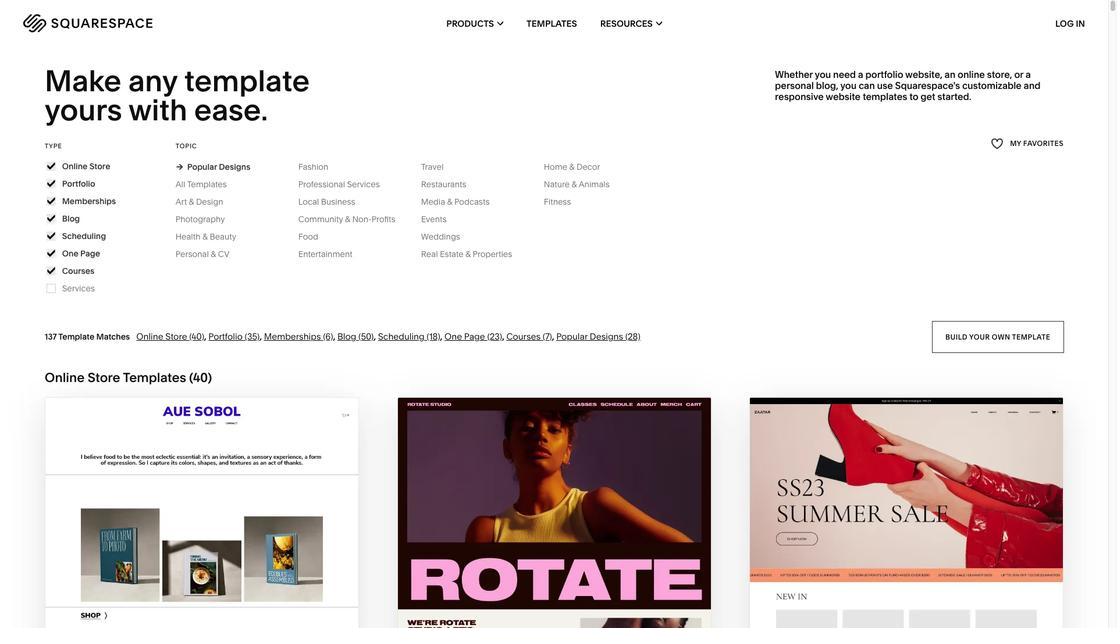 Task type: describe. For each thing, give the bounding box(es) containing it.
website,
[[905, 69, 943, 80]]

professional services
[[298, 179, 380, 190]]

sobol inside 'button'
[[224, 584, 264, 597]]

rotate element
[[398, 398, 711, 628]]

resources
[[600, 18, 653, 29]]

personal & cv
[[176, 249, 229, 259]]

1 horizontal spatial memberships
[[264, 331, 321, 342]]

my favorites link
[[991, 136, 1064, 152]]

1 , from the left
[[204, 331, 206, 342]]

(35)
[[245, 331, 260, 342]]

nature & animals link
[[544, 179, 621, 190]]

preview for preview rotate
[[506, 606, 556, 620]]

aue sobol element
[[45, 398, 358, 628]]

preview zaatar
[[857, 606, 956, 620]]

0 horizontal spatial one
[[62, 248, 78, 259]]

start with aue sobol
[[128, 584, 264, 597]]

1 horizontal spatial blog
[[337, 331, 356, 342]]

online store templates ( 40 )
[[45, 370, 212, 386]]

start with rotate button
[[491, 574, 617, 606]]

beauty
[[210, 231, 236, 242]]

health
[[176, 231, 200, 242]]

with for start with aue sobol
[[165, 584, 195, 597]]

start with zaatar
[[843, 584, 958, 597]]

start for preview rotate
[[491, 584, 526, 597]]

zaatar element
[[750, 398, 1063, 628]]

& for cv
[[211, 249, 216, 259]]

template
[[58, 332, 94, 342]]

weddings
[[421, 231, 460, 242]]

template inside "build your own template" button
[[1012, 332, 1050, 341]]

(50)
[[358, 331, 374, 342]]

(18)
[[427, 331, 440, 342]]

6 , from the left
[[502, 331, 504, 342]]

started.
[[938, 91, 971, 103]]

(7)
[[543, 331, 552, 342]]

0 horizontal spatial courses
[[62, 266, 94, 276]]

real estate & properties
[[421, 249, 512, 259]]

in
[[1076, 18, 1085, 29]]

weddings link
[[421, 231, 472, 242]]

(
[[189, 370, 193, 386]]

podcasts
[[454, 197, 490, 207]]

yours
[[45, 92, 122, 128]]

restaurants link
[[421, 179, 478, 190]]

real
[[421, 249, 438, 259]]

5 , from the left
[[440, 331, 443, 342]]

media & podcasts link
[[421, 197, 501, 207]]

(23)
[[487, 331, 502, 342]]

template inside make any template yours with ease.
[[184, 63, 310, 99]]

zaatar image
[[750, 398, 1063, 628]]

nature
[[544, 179, 570, 190]]

137
[[45, 332, 57, 342]]

(28)
[[625, 331, 641, 342]]

preview zaatar link
[[857, 597, 956, 628]]

design
[[196, 197, 223, 207]]

start for preview aue sobol
[[128, 584, 163, 597]]

start with rotate
[[491, 584, 605, 597]]

0 vertical spatial scheduling
[[62, 231, 106, 241]]

courses (7) link
[[506, 331, 552, 342]]

an
[[945, 69, 956, 80]]

& for design
[[189, 197, 194, 207]]

properties
[[473, 249, 512, 259]]

type
[[45, 142, 62, 150]]

with inside make any template yours with ease.
[[128, 92, 187, 128]]

fitness link
[[544, 197, 583, 207]]

estate
[[440, 249, 464, 259]]

137 template matches
[[45, 332, 130, 342]]

0 horizontal spatial page
[[80, 248, 100, 259]]

local
[[298, 197, 319, 207]]

1 horizontal spatial designs
[[590, 331, 623, 342]]

whether
[[775, 69, 813, 80]]

preview aue sobol link
[[142, 597, 261, 628]]

one page
[[62, 248, 100, 259]]

entertainment
[[298, 249, 352, 259]]

favorites
[[1023, 139, 1064, 148]]

own
[[992, 332, 1010, 341]]

build
[[945, 332, 968, 341]]

community & non-profits link
[[298, 214, 407, 224]]

ease.
[[194, 92, 268, 128]]

preview for preview zaatar
[[857, 606, 908, 620]]

start for preview zaatar
[[843, 584, 878, 597]]

online store (40) link
[[136, 331, 204, 342]]

events link
[[421, 214, 458, 224]]

art
[[176, 197, 187, 207]]

and
[[1024, 80, 1041, 91]]

home
[[544, 162, 567, 172]]

4 , from the left
[[374, 331, 376, 342]]

2 a from the left
[[1026, 69, 1031, 80]]

1 a from the left
[[858, 69, 863, 80]]

store,
[[987, 69, 1012, 80]]

online for online store
[[62, 161, 88, 172]]

restaurants
[[421, 179, 466, 190]]

matches
[[96, 332, 130, 342]]

get
[[921, 91, 935, 103]]

your
[[969, 332, 990, 341]]

)
[[208, 370, 212, 386]]

profits
[[372, 214, 395, 224]]

resources button
[[600, 0, 662, 47]]

build your own template button
[[932, 321, 1064, 353]]

0 vertical spatial services
[[347, 179, 380, 190]]

popular designs (28) link
[[556, 331, 641, 342]]

local business
[[298, 197, 355, 207]]

1 horizontal spatial you
[[840, 80, 857, 91]]

1 vertical spatial services
[[62, 283, 95, 294]]

aue inside 'button'
[[198, 584, 221, 597]]

make any template yours with ease.
[[45, 63, 316, 128]]

animals
[[579, 179, 610, 190]]

personal
[[775, 80, 814, 91]]

1 horizontal spatial courses
[[506, 331, 541, 342]]



Task type: vqa. For each thing, say whether or not it's contained in the screenshot.
Log on the right of the page
yes



Task type: locate. For each thing, give the bounding box(es) containing it.
& right health
[[202, 231, 208, 242]]

0 horizontal spatial scheduling
[[62, 231, 106, 241]]

memberships left (6)
[[264, 331, 321, 342]]

scheduling up one page
[[62, 231, 106, 241]]

popular
[[187, 162, 217, 172], [556, 331, 588, 342]]

0 vertical spatial page
[[80, 248, 100, 259]]

1 horizontal spatial a
[[1026, 69, 1031, 80]]

0 vertical spatial template
[[184, 63, 310, 99]]

0 horizontal spatial templates
[[123, 370, 186, 386]]

0 horizontal spatial memberships
[[62, 196, 116, 206]]

scheduling (18) link
[[378, 331, 440, 342]]

1 horizontal spatial page
[[464, 331, 485, 342]]

health & beauty link
[[176, 231, 248, 242]]

& right nature
[[572, 179, 577, 190]]

2 start from the left
[[491, 584, 526, 597]]

& right media
[[447, 197, 452, 207]]

food
[[298, 231, 318, 242]]

zaatar
[[913, 584, 958, 597], [911, 606, 956, 620]]

website
[[826, 91, 861, 103]]

& left the 'cv'
[[211, 249, 216, 259]]

1 vertical spatial aue
[[195, 606, 219, 620]]

art & design link
[[176, 197, 235, 207]]

0 horizontal spatial you
[[815, 69, 831, 80]]

1 horizontal spatial scheduling
[[378, 331, 425, 342]]

1 vertical spatial templates
[[187, 179, 227, 190]]

0 vertical spatial designs
[[219, 162, 250, 172]]

1 vertical spatial sobol
[[222, 606, 261, 620]]

with
[[128, 92, 187, 128], [165, 584, 195, 597], [529, 584, 559, 597], [881, 584, 910, 597]]

templates
[[863, 91, 907, 103]]

need
[[833, 69, 856, 80]]

0 vertical spatial aue
[[198, 584, 221, 597]]

& for podcasts
[[447, 197, 452, 207]]

preview down start with zaatar
[[857, 606, 908, 620]]

& for non-
[[345, 214, 350, 224]]

a
[[858, 69, 863, 80], [1026, 69, 1031, 80]]

2 horizontal spatial start
[[843, 584, 878, 597]]

portfolio left (35) on the left of page
[[208, 331, 243, 342]]

services down one page
[[62, 283, 95, 294]]

personal & cv link
[[176, 249, 241, 259]]

, left popular designs (28) link
[[552, 331, 554, 342]]

preview
[[142, 606, 193, 620], [506, 606, 556, 620], [857, 606, 908, 620]]

0 horizontal spatial preview
[[142, 606, 193, 620]]

aue up the preview aue sobol 'link'
[[198, 584, 221, 597]]

log
[[1055, 18, 1074, 29]]

designs left (28)
[[590, 331, 623, 342]]

template
[[184, 63, 310, 99], [1012, 332, 1050, 341]]

preview for preview aue sobol
[[142, 606, 193, 620]]

2 , from the left
[[260, 331, 262, 342]]

preview aue sobol
[[142, 606, 261, 620]]

0 vertical spatial sobol
[[224, 584, 264, 597]]

media
[[421, 197, 445, 207]]

7 , from the left
[[552, 331, 554, 342]]

business
[[321, 197, 355, 207]]

online for online store (40) , portfolio (35) , memberships (6) , blog (50) , scheduling (18) , one page (23) , courses (7) , popular designs (28)
[[136, 331, 163, 342]]

preview rotate
[[506, 606, 603, 620]]

rotate up 'preview rotate' link
[[561, 584, 605, 597]]

preview inside 'link'
[[142, 606, 193, 620]]

with for start with rotate
[[529, 584, 559, 597]]

1 horizontal spatial templates
[[187, 179, 227, 190]]

1 vertical spatial blog
[[337, 331, 356, 342]]

& right home
[[569, 162, 575, 172]]

0 horizontal spatial designs
[[219, 162, 250, 172]]

1 start from the left
[[128, 584, 163, 597]]

food link
[[298, 231, 330, 242]]

zaatar up preview zaatar link
[[913, 584, 958, 597]]

0 vertical spatial portfolio
[[62, 179, 95, 189]]

popular up all templates
[[187, 162, 217, 172]]

0 vertical spatial templates
[[527, 18, 577, 29]]

0 horizontal spatial template
[[184, 63, 310, 99]]

0 vertical spatial courses
[[62, 266, 94, 276]]

preview down start with rotate
[[506, 606, 556, 620]]

store for online store templates ( 40 )
[[88, 370, 120, 386]]

popular designs link
[[176, 162, 250, 172]]

2 horizontal spatial templates
[[527, 18, 577, 29]]

topic
[[176, 142, 197, 150]]

start inside "start with aue sobol" 'button'
[[128, 584, 163, 597]]

0 vertical spatial zaatar
[[913, 584, 958, 597]]

1 vertical spatial rotate
[[559, 606, 603, 620]]

you
[[815, 69, 831, 80], [840, 80, 857, 91]]

courses left (7) on the left bottom
[[506, 331, 541, 342]]

online down template
[[45, 370, 85, 386]]

products button
[[446, 0, 503, 47]]

memberships down online store at the left top of the page
[[62, 196, 116, 206]]

portfolio
[[866, 69, 903, 80]]

store for online store
[[89, 161, 110, 172]]

0 vertical spatial one
[[62, 248, 78, 259]]

0 vertical spatial blog
[[62, 213, 80, 224]]

blog (50) link
[[337, 331, 374, 342]]

sobol inside 'link'
[[222, 606, 261, 620]]

1 vertical spatial designs
[[590, 331, 623, 342]]

3 preview from the left
[[857, 606, 908, 620]]

squarespace logo image
[[23, 14, 152, 33]]

0 horizontal spatial popular
[[187, 162, 217, 172]]

2 vertical spatial store
[[88, 370, 120, 386]]

, left memberships (6) link
[[260, 331, 262, 342]]

store
[[89, 161, 110, 172], [165, 331, 187, 342], [88, 370, 120, 386]]

use
[[877, 80, 893, 91]]

blog right (6)
[[337, 331, 356, 342]]

non-
[[352, 214, 372, 224]]

0 vertical spatial popular
[[187, 162, 217, 172]]

& right estate
[[466, 249, 471, 259]]

aue sobol image
[[45, 398, 358, 628]]

0 horizontal spatial a
[[858, 69, 863, 80]]

professional
[[298, 179, 345, 190]]

aue inside 'link'
[[195, 606, 219, 620]]

real estate & properties link
[[421, 249, 524, 259]]

blog
[[62, 213, 80, 224], [337, 331, 356, 342]]

online for online store templates ( 40 )
[[45, 370, 85, 386]]

1 vertical spatial memberships
[[264, 331, 321, 342]]

photography
[[176, 214, 225, 224]]

with up the preview aue sobol 'link'
[[165, 584, 195, 597]]

, left portfolio (35) link
[[204, 331, 206, 342]]

scheduling left (18)
[[378, 331, 425, 342]]

rotate inside button
[[561, 584, 605, 597]]

services up business
[[347, 179, 380, 190]]

designs up all templates 'link'
[[219, 162, 250, 172]]

events
[[421, 214, 447, 224]]

make
[[45, 63, 121, 99]]

0 vertical spatial memberships
[[62, 196, 116, 206]]

0 horizontal spatial services
[[62, 283, 95, 294]]

photography link
[[176, 214, 236, 224]]

1 horizontal spatial portfolio
[[208, 331, 243, 342]]

1 horizontal spatial services
[[347, 179, 380, 190]]

rotate image
[[398, 398, 711, 628]]

store for online store (40) , portfolio (35) , memberships (6) , blog (50) , scheduling (18) , one page (23) , courses (7) , popular designs (28)
[[165, 331, 187, 342]]

build your own template
[[945, 332, 1050, 341]]

my
[[1010, 139, 1022, 148]]

, left courses (7) link at the left of the page
[[502, 331, 504, 342]]

with up 'preview rotate' link
[[529, 584, 559, 597]]

blog,
[[816, 80, 839, 91]]

community
[[298, 214, 343, 224]]

1 horizontal spatial one
[[445, 331, 462, 342]]

templates
[[527, 18, 577, 29], [187, 179, 227, 190], [123, 370, 186, 386]]

& for animals
[[572, 179, 577, 190]]

1 vertical spatial store
[[165, 331, 187, 342]]

1 vertical spatial one
[[445, 331, 462, 342]]

start inside 'start with rotate' button
[[491, 584, 526, 597]]

professional services link
[[298, 179, 391, 190]]

0 vertical spatial store
[[89, 161, 110, 172]]

a right or
[[1026, 69, 1031, 80]]

popular designs
[[187, 162, 250, 172]]

courses down one page
[[62, 266, 94, 276]]

1 horizontal spatial preview
[[506, 606, 556, 620]]

online
[[958, 69, 985, 80]]

nature & animals
[[544, 179, 610, 190]]

1 vertical spatial page
[[464, 331, 485, 342]]

log             in link
[[1055, 18, 1085, 29]]

with for start with zaatar
[[881, 584, 910, 597]]

& right art
[[189, 197, 194, 207]]

zaatar down start with zaatar
[[911, 606, 956, 620]]

customizable
[[962, 80, 1022, 91]]

online store (40) , portfolio (35) , memberships (6) , blog (50) , scheduling (18) , one page (23) , courses (7) , popular designs (28)
[[136, 331, 641, 342]]

2 preview from the left
[[506, 606, 556, 620]]

portfolio (35) link
[[208, 331, 260, 342]]

1 vertical spatial scheduling
[[378, 331, 425, 342]]

with inside 'button'
[[165, 584, 195, 597]]

with up topic
[[128, 92, 187, 128]]

blog up one page
[[62, 213, 80, 224]]

online right matches
[[136, 331, 163, 342]]

home & decor link
[[544, 162, 612, 172]]

all templates link
[[176, 179, 238, 190]]

rotate down start with rotate
[[559, 606, 603, 620]]

fashion link
[[298, 162, 340, 172]]

& for decor
[[569, 162, 575, 172]]

portfolio down online store at the left top of the page
[[62, 179, 95, 189]]

zaatar inside preview zaatar link
[[911, 606, 956, 620]]

0 vertical spatial rotate
[[561, 584, 605, 597]]

1 horizontal spatial start
[[491, 584, 526, 597]]

1 vertical spatial template
[[1012, 332, 1050, 341]]

start with zaatar button
[[843, 574, 970, 606]]

1 vertical spatial popular
[[556, 331, 588, 342]]

health & beauty
[[176, 231, 236, 242]]

aue down start with aue sobol
[[195, 606, 219, 620]]

, left blog (50) link
[[333, 331, 335, 342]]

to
[[910, 91, 919, 103]]

all
[[176, 179, 185, 190]]

products
[[446, 18, 494, 29]]

online
[[62, 161, 88, 172], [136, 331, 163, 342], [45, 370, 85, 386]]

sobol up the preview aue sobol 'link'
[[224, 584, 264, 597]]

2 horizontal spatial preview
[[857, 606, 908, 620]]

0 vertical spatial online
[[62, 161, 88, 172]]

online down the yours
[[62, 161, 88, 172]]

0 horizontal spatial portfolio
[[62, 179, 95, 189]]

40
[[193, 370, 208, 386]]

2 vertical spatial templates
[[123, 370, 186, 386]]

all templates
[[176, 179, 227, 190]]

sobol down start with aue sobol
[[222, 606, 261, 620]]

you left the can
[[840, 80, 857, 91]]

templates link
[[527, 0, 577, 47]]

start inside start with zaatar button
[[843, 584, 878, 597]]

, left scheduling (18) link
[[374, 331, 376, 342]]

1 vertical spatial courses
[[506, 331, 541, 342]]

1 vertical spatial online
[[136, 331, 163, 342]]

my favorites
[[1010, 139, 1064, 148]]

zaatar inside start with zaatar button
[[913, 584, 958, 597]]

0 horizontal spatial start
[[128, 584, 163, 597]]

travel link
[[421, 162, 455, 172]]

or
[[1014, 69, 1024, 80]]

1 preview from the left
[[142, 606, 193, 620]]

popular right (7) on the left bottom
[[556, 331, 588, 342]]

, left the one page (23) link on the bottom left of page
[[440, 331, 443, 342]]

1 horizontal spatial popular
[[556, 331, 588, 342]]

0 horizontal spatial blog
[[62, 213, 80, 224]]

with up preview zaatar link
[[881, 584, 910, 597]]

preview down start with aue sobol
[[142, 606, 193, 620]]

3 start from the left
[[843, 584, 878, 597]]

& for beauty
[[202, 231, 208, 242]]

a right need
[[858, 69, 863, 80]]

you left need
[[815, 69, 831, 80]]

log             in
[[1055, 18, 1085, 29]]

& left non-
[[345, 214, 350, 224]]

decor
[[577, 162, 600, 172]]

1 vertical spatial zaatar
[[911, 606, 956, 620]]

squarespace's
[[895, 80, 960, 91]]

2 vertical spatial online
[[45, 370, 85, 386]]

designs
[[219, 162, 250, 172], [590, 331, 623, 342]]

3 , from the left
[[333, 331, 335, 342]]

media & podcasts
[[421, 197, 490, 207]]

1 vertical spatial portfolio
[[208, 331, 243, 342]]

1 horizontal spatial template
[[1012, 332, 1050, 341]]



